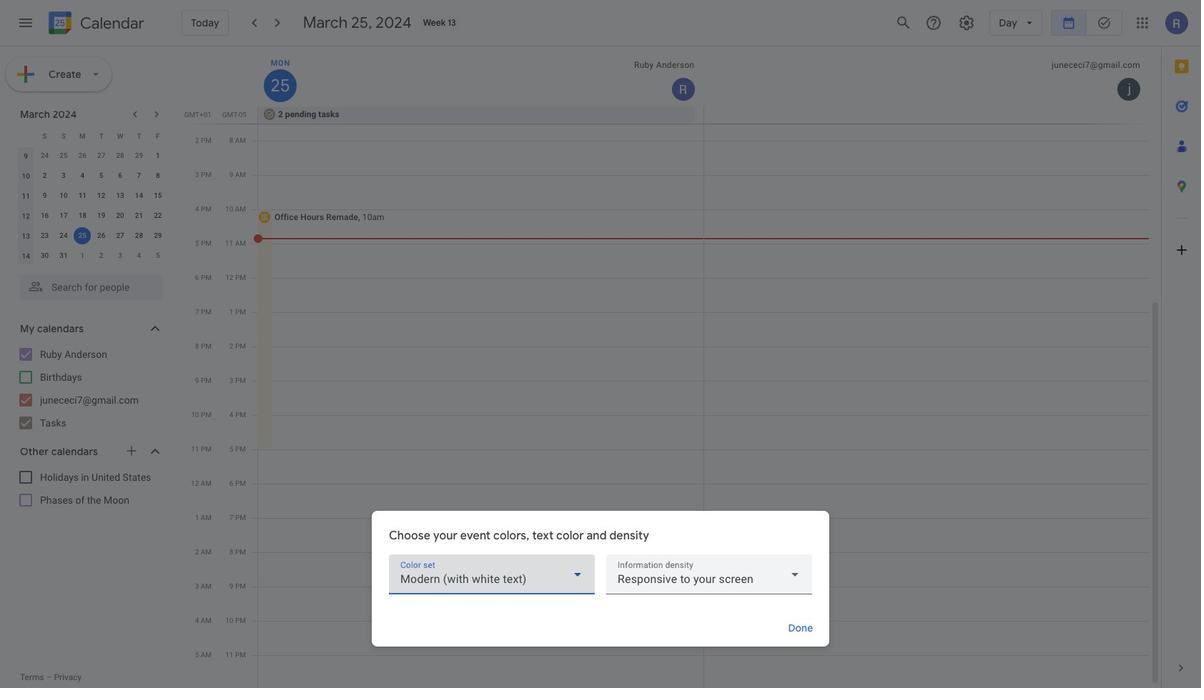 Task type: vqa. For each thing, say whether or not it's contained in the screenshot.
options
no



Task type: describe. For each thing, give the bounding box(es) containing it.
february 25 element
[[55, 147, 72, 165]]

11 element
[[74, 187, 91, 205]]

18 element
[[74, 207, 91, 225]]

13 element
[[112, 187, 129, 205]]

7 element
[[131, 167, 148, 185]]

23 element
[[36, 228, 53, 245]]

20 element
[[112, 207, 129, 225]]

february 24 element
[[36, 147, 53, 165]]

24 element
[[55, 228, 72, 245]]

february 26 element
[[74, 147, 91, 165]]

10 element
[[55, 187, 72, 205]]

april 3 element
[[112, 248, 129, 265]]

8 element
[[149, 167, 167, 185]]

my calendars list
[[3, 343, 177, 435]]

31 element
[[55, 248, 72, 265]]

22 element
[[149, 207, 167, 225]]

row group inside march 2024 grid
[[16, 146, 167, 266]]

april 5 element
[[149, 248, 167, 265]]

column header inside march 2024 grid
[[16, 126, 35, 146]]

february 29 element
[[131, 147, 148, 165]]

3 element
[[55, 167, 72, 185]]

26 element
[[93, 228, 110, 245]]

february 28 element
[[112, 147, 129, 165]]

main drawer image
[[17, 14, 34, 31]]

15 element
[[149, 187, 167, 205]]

9 element
[[36, 187, 53, 205]]

4 element
[[74, 167, 91, 185]]



Task type: locate. For each thing, give the bounding box(es) containing it.
row
[[252, 107, 1162, 124], [16, 126, 167, 146], [16, 146, 167, 166], [16, 166, 167, 186], [16, 186, 167, 206], [16, 206, 167, 226], [16, 226, 167, 246], [16, 246, 167, 266]]

row group
[[16, 146, 167, 266]]

21 element
[[131, 207, 148, 225]]

19 element
[[93, 207, 110, 225]]

april 1 element
[[74, 248, 91, 265]]

february 27 element
[[93, 147, 110, 165]]

cell inside row group
[[73, 226, 92, 246]]

29 element
[[149, 228, 167, 245]]

16 element
[[36, 207, 53, 225]]

tab list
[[1163, 47, 1202, 649]]

column header
[[258, 47, 704, 107], [16, 126, 35, 146]]

1 vertical spatial column header
[[16, 126, 35, 146]]

27 element
[[112, 228, 129, 245]]

calendar element
[[46, 9, 144, 40]]

heading inside calendar element
[[77, 15, 144, 32]]

other calendars list
[[3, 466, 177, 512]]

0 horizontal spatial column header
[[16, 126, 35, 146]]

None search field
[[0, 269, 177, 300]]

april 4 element
[[131, 248, 148, 265]]

march 2024 grid
[[14, 126, 167, 266]]

14 element
[[131, 187, 148, 205]]

april 2 element
[[93, 248, 110, 265]]

grid
[[183, 47, 1162, 689]]

2 element
[[36, 167, 53, 185]]

1 horizontal spatial column header
[[258, 47, 704, 107]]

28 element
[[131, 228, 148, 245]]

heading
[[77, 15, 144, 32]]

17 element
[[55, 207, 72, 225]]

cell
[[73, 226, 92, 246]]

30 element
[[36, 248, 53, 265]]

0 vertical spatial column header
[[258, 47, 704, 107]]

dialog
[[372, 512, 830, 647]]

None field
[[389, 555, 595, 595], [607, 555, 813, 595], [389, 555, 595, 595], [607, 555, 813, 595]]

5 element
[[93, 167, 110, 185]]

1 element
[[149, 147, 167, 165]]

12 element
[[93, 187, 110, 205]]

6 element
[[112, 167, 129, 185]]

25, today element
[[74, 228, 91, 245]]



